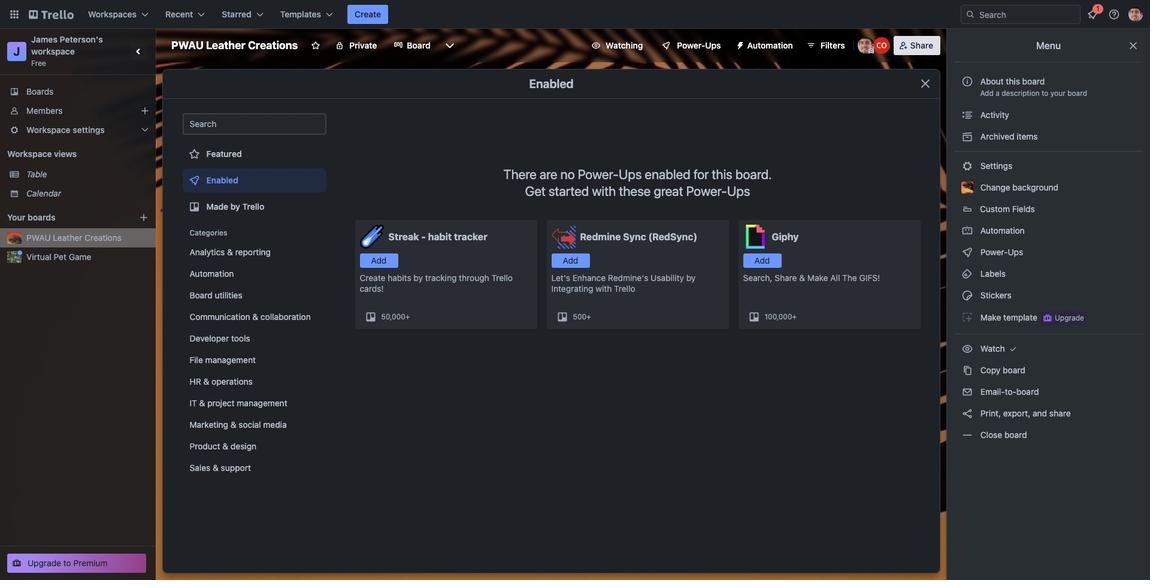 Task type: locate. For each thing, give the bounding box(es) containing it.
add for giphy
[[755, 255, 770, 265]]

workspace settings
[[26, 125, 105, 135]]

workspace
[[26, 125, 71, 135], [7, 149, 52, 159]]

1 vertical spatial pwau leather creations
[[26, 233, 122, 243]]

automation inside button
[[748, 40, 793, 50]]

upgrade to premium link
[[7, 554, 146, 573]]

with left these
[[592, 183, 616, 199]]

make down the stickers in the right of the page
[[981, 312, 1002, 322]]

all
[[831, 273, 840, 283]]

1 vertical spatial creations
[[85, 233, 122, 243]]

creations inside text field
[[248, 39, 298, 52]]

trello down enabled link
[[242, 201, 264, 212]]

0 vertical spatial with
[[592, 183, 616, 199]]

j link
[[7, 42, 26, 61]]

power- inside button
[[677, 40, 706, 50]]

change background
[[979, 182, 1059, 192]]

automation
[[748, 40, 793, 50], [979, 225, 1025, 236], [190, 268, 234, 279]]

workspace inside dropdown button
[[26, 125, 71, 135]]

0 horizontal spatial to
[[63, 558, 71, 568]]

0 vertical spatial trello
[[242, 201, 264, 212]]

1 horizontal spatial add button
[[552, 253, 590, 268]]

0 vertical spatial automation link
[[955, 221, 1143, 240]]

create for create habits by tracking through trello cards!
[[360, 273, 386, 283]]

board for board utilities
[[190, 290, 213, 300]]

sm image for activity
[[962, 109, 974, 121]]

automation link
[[955, 221, 1143, 240], [182, 264, 326, 283]]

copy
[[981, 365, 1001, 375]]

sm image left activity
[[962, 109, 974, 121]]

sm image up copy board
[[1008, 343, 1020, 355]]

sm image left the stickers in the right of the page
[[962, 289, 974, 301]]

workspaces
[[88, 9, 137, 19]]

get
[[525, 183, 546, 199]]

sm image
[[731, 36, 748, 53], [962, 109, 974, 121], [962, 131, 974, 143], [962, 289, 974, 301], [962, 311, 974, 323], [1008, 343, 1020, 355], [962, 364, 974, 376], [962, 429, 974, 441]]

ups left the automation button
[[706, 40, 721, 50]]

0 vertical spatial upgrade
[[1055, 313, 1085, 322]]

support
[[221, 463, 251, 473]]

sm image for stickers
[[962, 289, 974, 301]]

habit
[[428, 231, 452, 242]]

0 vertical spatial power-ups
[[677, 40, 721, 50]]

6 sm image from the top
[[962, 386, 974, 398]]

& right sales
[[213, 463, 219, 473]]

trello
[[242, 201, 264, 212], [492, 273, 513, 283], [614, 283, 636, 294]]

upgrade to premium
[[28, 558, 108, 568]]

1 + from the left
[[406, 312, 410, 321]]

Search field
[[976, 5, 1080, 23]]

sm image inside watch link
[[1008, 343, 1020, 355]]

fields
[[1013, 204, 1035, 214]]

0 vertical spatial leather
[[206, 39, 246, 52]]

trello down redmine's
[[614, 283, 636, 294]]

board up print, export, and share
[[1017, 387, 1039, 397]]

0 vertical spatial to
[[1042, 89, 1049, 98]]

1 vertical spatial trello
[[492, 273, 513, 283]]

upgrade left "premium"
[[28, 558, 61, 568]]

pwau leather creations link
[[26, 232, 149, 244]]

1 horizontal spatial pwau leather creations
[[171, 39, 298, 52]]

1 horizontal spatial automation
[[748, 40, 793, 50]]

1 vertical spatial automation link
[[182, 264, 326, 283]]

pwau leather creations up game
[[26, 233, 122, 243]]

labels
[[979, 268, 1006, 279]]

sm image right power-ups button
[[731, 36, 748, 53]]

developer tools link
[[182, 329, 326, 348]]

trello inside let's enhance redmine's usability by integrating with trello
[[614, 283, 636, 294]]

sm image
[[962, 160, 974, 172], [962, 225, 974, 237], [962, 246, 974, 258], [962, 268, 974, 280], [962, 343, 974, 355], [962, 386, 974, 398], [962, 408, 974, 419]]

5 sm image from the top
[[962, 343, 974, 355]]

0 horizontal spatial leather
[[53, 233, 82, 243]]

create inside "create habits by tracking through trello cards!"
[[360, 273, 386, 283]]

sm image inside settings link
[[962, 160, 974, 172]]

it & project management
[[190, 398, 287, 408]]

500 +
[[573, 312, 591, 321]]

leather down the 'your boards with 2 items' 'element'
[[53, 233, 82, 243]]

2 sm image from the top
[[962, 225, 974, 237]]

sm image inside close board link
[[962, 429, 974, 441]]

workspace navigation collapse icon image
[[131, 43, 147, 60]]

add button up let's
[[552, 253, 590, 268]]

0 horizontal spatial upgrade
[[28, 558, 61, 568]]

pwau down recent dropdown button
[[171, 39, 204, 52]]

by right usability
[[687, 273, 696, 283]]

2 vertical spatial trello
[[614, 283, 636, 294]]

1 sm image from the top
[[962, 160, 974, 172]]

to left your
[[1042, 89, 1049, 98]]

analytics & reporting
[[190, 247, 271, 257]]

file management link
[[182, 351, 326, 370]]

your
[[7, 212, 25, 222]]

habits
[[388, 273, 411, 283]]

board left customize views image
[[407, 40, 431, 50]]

2 horizontal spatial add button
[[743, 253, 782, 268]]

workspace up table
[[7, 149, 52, 159]]

upgrade for upgrade
[[1055, 313, 1085, 322]]

1 horizontal spatial make
[[981, 312, 1002, 322]]

sm image for labels
[[962, 268, 974, 280]]

trello right through at the left
[[492, 273, 513, 283]]

1 horizontal spatial leather
[[206, 39, 246, 52]]

creations
[[248, 39, 298, 52], [85, 233, 122, 243]]

ups up these
[[619, 167, 642, 182]]

marketing
[[190, 419, 228, 430]]

sm image left archived
[[962, 131, 974, 143]]

sm image left make template
[[962, 311, 974, 323]]

1 vertical spatial workspace
[[7, 149, 52, 159]]

0 horizontal spatial +
[[406, 312, 410, 321]]

settings
[[73, 125, 105, 135]]

3 + from the left
[[793, 312, 797, 321]]

to inside the about this board add a description to your board
[[1042, 89, 1049, 98]]

settings link
[[955, 156, 1143, 176]]

ups up labels link
[[1008, 247, 1024, 257]]

add button up search,
[[743, 253, 782, 268]]

customize views image
[[444, 40, 456, 52]]

& left design
[[223, 441, 228, 451]]

0 vertical spatial enabled
[[529, 77, 574, 90]]

1 add button from the left
[[360, 253, 398, 268]]

management up operations
[[205, 355, 256, 365]]

1 horizontal spatial upgrade
[[1055, 313, 1085, 322]]

sm image inside stickers link
[[962, 289, 974, 301]]

sm image inside power-ups link
[[962, 246, 974, 258]]

2 horizontal spatial by
[[687, 273, 696, 283]]

template
[[1004, 312, 1038, 322]]

+ down integrating
[[587, 312, 591, 321]]

pet
[[54, 252, 66, 262]]

with down "enhance"
[[596, 283, 612, 294]]

add up search,
[[755, 255, 770, 265]]

sm image left close
[[962, 429, 974, 441]]

2 horizontal spatial +
[[793, 312, 797, 321]]

search,
[[743, 273, 773, 283]]

primary element
[[0, 0, 1151, 29]]

4 sm image from the top
[[962, 268, 974, 280]]

sm image left copy
[[962, 364, 974, 376]]

archived items
[[979, 131, 1038, 141]]

sm image inside print, export, and share link
[[962, 408, 974, 419]]

1 vertical spatial upgrade
[[28, 558, 61, 568]]

leather down the starred
[[206, 39, 246, 52]]

trello inside made by trello link
[[242, 201, 264, 212]]

pwau
[[171, 39, 204, 52], [26, 233, 51, 243]]

1 vertical spatial to
[[63, 558, 71, 568]]

recent
[[165, 9, 193, 19]]

0 horizontal spatial this
[[712, 167, 733, 182]]

0 vertical spatial automation
[[748, 40, 793, 50]]

board down export,
[[1005, 430, 1027, 440]]

1 vertical spatial automation
[[979, 225, 1025, 236]]

this right for
[[712, 167, 733, 182]]

3 sm image from the top
[[962, 246, 974, 258]]

add button up habits
[[360, 253, 398, 268]]

filters button
[[803, 36, 849, 55]]

1 horizontal spatial +
[[587, 312, 591, 321]]

& right analytics
[[227, 247, 233, 257]]

these
[[619, 183, 651, 199]]

100,000
[[765, 312, 793, 321]]

& right it
[[199, 398, 205, 408]]

0 vertical spatial creations
[[248, 39, 298, 52]]

add button
[[360, 253, 398, 268], [552, 253, 590, 268], [743, 253, 782, 268]]

1 horizontal spatial pwau
[[171, 39, 204, 52]]

let's enhance redmine's usability by integrating with trello
[[552, 273, 696, 294]]

communication & collaboration link
[[182, 307, 326, 327]]

upgrade down stickers link
[[1055, 313, 1085, 322]]

2 add button from the left
[[552, 253, 590, 268]]

featured
[[206, 149, 242, 159]]

sm image inside labels link
[[962, 268, 974, 280]]

make
[[808, 273, 829, 283], [981, 312, 1002, 322]]

this member is an admin of this board. image
[[869, 49, 874, 54]]

tools
[[231, 333, 250, 343]]

copy board
[[979, 365, 1026, 375]]

add up cards!
[[371, 255, 387, 265]]

& down "board utilities" link
[[252, 312, 258, 322]]

star or unstar board image
[[311, 41, 321, 50]]

1 horizontal spatial by
[[414, 273, 423, 283]]

automation link up "board utilities" link
[[182, 264, 326, 283]]

0 horizontal spatial make
[[808, 273, 829, 283]]

management down hr & operations link
[[237, 398, 287, 408]]

1 horizontal spatial creations
[[248, 39, 298, 52]]

ups inside button
[[706, 40, 721, 50]]

share right search,
[[775, 273, 797, 283]]

table link
[[26, 168, 149, 180]]

1 notification image
[[1086, 7, 1100, 22]]

0 horizontal spatial power-ups
[[677, 40, 721, 50]]

sm image inside archived items link
[[962, 131, 974, 143]]

enhance
[[573, 273, 606, 283]]

1 vertical spatial this
[[712, 167, 733, 182]]

stickers link
[[955, 286, 1143, 305]]

media
[[263, 419, 287, 430]]

1 horizontal spatial this
[[1006, 76, 1021, 86]]

sm image for print, export, and share
[[962, 408, 974, 419]]

sales & support link
[[182, 458, 326, 478]]

workspace down 'members'
[[26, 125, 71, 135]]

1 vertical spatial create
[[360, 273, 386, 283]]

2 horizontal spatial trello
[[614, 283, 636, 294]]

started
[[549, 183, 589, 199]]

0 horizontal spatial automation
[[190, 268, 234, 279]]

7 sm image from the top
[[962, 408, 974, 419]]

1 vertical spatial with
[[596, 283, 612, 294]]

reporting
[[235, 247, 271, 257]]

james peterson's workspace link
[[31, 34, 105, 56]]

with
[[592, 183, 616, 199], [596, 283, 612, 294]]

sm image inside 'copy board' link
[[962, 364, 974, 376]]

sm image inside activity link
[[962, 109, 974, 121]]

board
[[1023, 76, 1045, 86], [1068, 89, 1088, 98], [1003, 365, 1026, 375], [1017, 387, 1039, 397], [1005, 430, 1027, 440]]

0 horizontal spatial add button
[[360, 253, 398, 268]]

developer tools
[[190, 333, 250, 343]]

+ down search, share & make all the gifs! in the right of the page
[[793, 312, 797, 321]]

1 vertical spatial board
[[190, 290, 213, 300]]

by right habits
[[414, 273, 423, 283]]

labels link
[[955, 264, 1143, 283]]

board utilities link
[[182, 286, 326, 305]]

sm image for archived items
[[962, 131, 974, 143]]

& left the social on the left bottom
[[231, 419, 236, 430]]

search image
[[966, 10, 976, 19]]

creations up virtual pet game link
[[85, 233, 122, 243]]

tracker
[[454, 231, 488, 242]]

add up let's
[[563, 255, 579, 265]]

0 horizontal spatial enabled
[[206, 175, 238, 185]]

file management
[[190, 355, 256, 365]]

add button for redmine
[[552, 253, 590, 268]]

custom fields
[[980, 204, 1035, 214]]

for
[[694, 167, 709, 182]]

1 horizontal spatial trello
[[492, 273, 513, 283]]

pwau leather creations down the starred
[[171, 39, 298, 52]]

operations
[[212, 376, 253, 387]]

0 vertical spatial share
[[911, 40, 934, 50]]

& for project
[[199, 398, 205, 408]]

Board name text field
[[165, 36, 304, 55]]

1 vertical spatial share
[[775, 273, 797, 283]]

share right the christina overa (christinaovera) image
[[911, 40, 934, 50]]

automation down custom fields
[[979, 225, 1025, 236]]

sm image inside watch link
[[962, 343, 974, 355]]

0 horizontal spatial trello
[[242, 201, 264, 212]]

automation up board utilities
[[190, 268, 234, 279]]

to left "premium"
[[63, 558, 71, 568]]

let's
[[552, 273, 570, 283]]

2 vertical spatial automation
[[190, 268, 234, 279]]

creations down templates
[[248, 39, 298, 52]]

background
[[1013, 182, 1059, 192]]

sm image inside automation link
[[962, 225, 974, 237]]

1 horizontal spatial share
[[911, 40, 934, 50]]

share inside button
[[911, 40, 934, 50]]

2 + from the left
[[587, 312, 591, 321]]

1 horizontal spatial automation link
[[955, 221, 1143, 240]]

0 vertical spatial pwau leather creations
[[171, 39, 298, 52]]

board up description
[[1023, 76, 1045, 86]]

0 horizontal spatial pwau
[[26, 233, 51, 243]]

1 horizontal spatial to
[[1042, 89, 1049, 98]]

create up cards!
[[360, 273, 386, 283]]

watching button
[[584, 36, 650, 55]]

create inside button
[[355, 9, 381, 19]]

+ down habits
[[406, 312, 410, 321]]

upgrade inside button
[[1055, 313, 1085, 322]]

automation left filters button
[[748, 40, 793, 50]]

& right hr at the bottom of page
[[203, 376, 209, 387]]

sm image inside the automation button
[[731, 36, 748, 53]]

0 horizontal spatial board
[[190, 290, 213, 300]]

create up the 'private' at the left top
[[355, 9, 381, 19]]

management
[[205, 355, 256, 365], [237, 398, 287, 408]]

0 vertical spatial workspace
[[26, 125, 71, 135]]

add left a
[[981, 89, 994, 98]]

boards link
[[0, 82, 156, 101]]

1 horizontal spatial board
[[407, 40, 431, 50]]

1 vertical spatial pwau
[[26, 233, 51, 243]]

settings
[[979, 161, 1013, 171]]

by right made
[[231, 201, 240, 212]]

0 vertical spatial create
[[355, 9, 381, 19]]

leather
[[206, 39, 246, 52], [53, 233, 82, 243]]

0 vertical spatial this
[[1006, 76, 1021, 86]]

1 vertical spatial power-ups
[[979, 247, 1026, 257]]

this up description
[[1006, 76, 1021, 86]]

great
[[654, 183, 684, 199]]

automation link down custom fields button on the top right of the page
[[955, 221, 1143, 240]]

usability
[[651, 273, 684, 283]]

workspace for workspace settings
[[26, 125, 71, 135]]

1 vertical spatial leather
[[53, 233, 82, 243]]

about this board add a description to your board
[[981, 76, 1088, 98]]

1 horizontal spatial power-ups
[[979, 247, 1026, 257]]

sm image inside email-to-board link
[[962, 386, 974, 398]]

-
[[421, 231, 426, 242]]

views
[[54, 149, 77, 159]]

upgrade for upgrade to premium
[[28, 558, 61, 568]]

0 vertical spatial board
[[407, 40, 431, 50]]

0 vertical spatial pwau
[[171, 39, 204, 52]]

board left utilities
[[190, 290, 213, 300]]

make left all
[[808, 273, 829, 283]]

pwau up virtual
[[26, 233, 51, 243]]



Task type: vqa. For each thing, say whether or not it's contained in the screenshot.
Table link
yes



Task type: describe. For each thing, give the bounding box(es) containing it.
virtual
[[26, 252, 51, 262]]

3 add button from the left
[[743, 253, 782, 268]]

2 horizontal spatial automation
[[979, 225, 1025, 236]]

1 horizontal spatial enabled
[[529, 77, 574, 90]]

redmine's
[[608, 273, 649, 283]]

ups down board.
[[727, 183, 751, 199]]

your boards
[[7, 212, 56, 222]]

workspace for workspace views
[[7, 149, 52, 159]]

make template
[[979, 312, 1038, 322]]

workspaces button
[[81, 5, 156, 24]]

your boards with 2 items element
[[7, 210, 121, 225]]

j
[[13, 44, 20, 58]]

your
[[1051, 89, 1066, 98]]

custom fields button
[[955, 200, 1143, 219]]

table
[[26, 169, 47, 179]]

0 horizontal spatial automation link
[[182, 264, 326, 283]]

this inside there are no power-ups enabled for this board. get started with these great power-ups
[[712, 167, 733, 182]]

& for reporting
[[227, 247, 233, 257]]

copy board link
[[955, 361, 1143, 380]]

sales & support
[[190, 463, 251, 473]]

+ for redmine
[[587, 312, 591, 321]]

open information menu image
[[1109, 8, 1121, 20]]

with inside there are no power-ups enabled for this board. get started with these great power-ups
[[592, 183, 616, 199]]

sm image for automation
[[962, 225, 974, 237]]

watch
[[979, 343, 1008, 354]]

sm image for copy board
[[962, 364, 974, 376]]

boards
[[28, 212, 56, 222]]

1 vertical spatial enabled
[[206, 175, 238, 185]]

0 horizontal spatial share
[[775, 273, 797, 283]]

print, export, and share link
[[955, 404, 1143, 423]]

board up to-
[[1003, 365, 1026, 375]]

marketing & social media link
[[182, 415, 326, 434]]

analytics
[[190, 247, 225, 257]]

streak
[[389, 231, 419, 242]]

change background link
[[955, 178, 1143, 197]]

featured link
[[182, 142, 326, 166]]

pwau leather creations inside text field
[[171, 39, 298, 52]]

james peterson's workspace free
[[31, 34, 105, 68]]

it
[[190, 398, 197, 408]]

members link
[[0, 101, 156, 120]]

sm image for power-ups
[[962, 246, 974, 258]]

power-ups link
[[955, 243, 1143, 262]]

are
[[540, 167, 558, 182]]

tracking
[[425, 273, 457, 283]]

activity link
[[955, 105, 1143, 125]]

project
[[207, 398, 235, 408]]

& for support
[[213, 463, 219, 473]]

description
[[1002, 89, 1040, 98]]

hr
[[190, 376, 201, 387]]

change
[[981, 182, 1011, 192]]

& for operations
[[203, 376, 209, 387]]

this inside the about this board add a description to your board
[[1006, 76, 1021, 86]]

a
[[996, 89, 1000, 98]]

made
[[206, 201, 228, 212]]

power-ups inside button
[[677, 40, 721, 50]]

workspace views
[[7, 149, 77, 159]]

pwau inside text field
[[171, 39, 204, 52]]

made by trello link
[[182, 195, 326, 219]]

& for collaboration
[[252, 312, 258, 322]]

add inside the about this board add a description to your board
[[981, 89, 994, 98]]

board right your
[[1068, 89, 1088, 98]]

with inside let's enhance redmine's usability by integrating with trello
[[596, 283, 612, 294]]

0 horizontal spatial pwau leather creations
[[26, 233, 122, 243]]

& for social
[[231, 419, 236, 430]]

add button for streak
[[360, 253, 398, 268]]

cards!
[[360, 283, 384, 294]]

close board
[[979, 430, 1027, 440]]

james
[[31, 34, 58, 44]]

print, export, and share
[[979, 408, 1071, 418]]

archived
[[981, 131, 1015, 141]]

the
[[843, 273, 857, 283]]

there
[[504, 167, 537, 182]]

made by trello
[[206, 201, 264, 212]]

enabled link
[[182, 168, 326, 192]]

hr & operations
[[190, 376, 253, 387]]

sm image for email-to-board
[[962, 386, 974, 398]]

premium
[[73, 558, 108, 568]]

james peterson (jamespeterson93) image
[[858, 37, 875, 54]]

add for redmine sync (redsync)
[[563, 255, 579, 265]]

& for design
[[223, 441, 228, 451]]

giphy
[[772, 231, 799, 242]]

leather inside text field
[[206, 39, 246, 52]]

board for board
[[407, 40, 431, 50]]

+ for streak
[[406, 312, 410, 321]]

power-ups button
[[653, 36, 728, 55]]

christina overa (christinaovera) image
[[874, 37, 890, 54]]

templates
[[280, 9, 321, 19]]

design
[[231, 441, 257, 451]]

Search text field
[[182, 113, 326, 135]]

email-to-board
[[979, 387, 1039, 397]]

redmine sync (redsync)
[[580, 231, 698, 242]]

social
[[239, 419, 261, 430]]

1 vertical spatial make
[[981, 312, 1002, 322]]

activity
[[979, 110, 1010, 120]]

create for create
[[355, 9, 381, 19]]

utilities
[[215, 290, 243, 300]]

streak - habit tracker
[[389, 231, 488, 242]]

& left all
[[800, 273, 805, 283]]

add for streak - habit tracker
[[371, 255, 387, 265]]

sm image for settings
[[962, 160, 974, 172]]

no
[[561, 167, 575, 182]]

peterson's
[[60, 34, 103, 44]]

marketing & social media
[[190, 419, 287, 430]]

redmine
[[580, 231, 621, 242]]

email-
[[981, 387, 1005, 397]]

sm image for close board
[[962, 429, 974, 441]]

by inside let's enhance redmine's usability by integrating with trello
[[687, 273, 696, 283]]

1 vertical spatial management
[[237, 398, 287, 408]]

game
[[69, 252, 91, 262]]

developer
[[190, 333, 229, 343]]

product & design
[[190, 441, 257, 451]]

it & project management link
[[182, 394, 326, 413]]

through
[[459, 273, 489, 283]]

0 vertical spatial make
[[808, 273, 829, 283]]

back to home image
[[29, 5, 74, 24]]

trello inside "create habits by tracking through trello cards!"
[[492, 273, 513, 283]]

hr & operations link
[[182, 372, 326, 391]]

0 vertical spatial management
[[205, 355, 256, 365]]

starred
[[222, 9, 252, 19]]

50,000 +
[[381, 312, 410, 321]]

virtual pet game
[[26, 252, 91, 262]]

share button
[[894, 36, 941, 55]]

0 horizontal spatial by
[[231, 201, 240, 212]]

search, share & make all the gifs!
[[743, 273, 881, 283]]

sm image for watch
[[962, 343, 974, 355]]

board.
[[736, 167, 772, 182]]

automation button
[[731, 36, 800, 55]]

james peterson (jamespeterson93) image
[[1129, 7, 1143, 22]]

there are no power-ups enabled for this board. get started with these great power-ups
[[504, 167, 772, 199]]

add board image
[[139, 213, 149, 222]]

sm image for make template
[[962, 311, 974, 323]]

by inside "create habits by tracking through trello cards!"
[[414, 273, 423, 283]]

email-to-board link
[[955, 382, 1143, 402]]

0 horizontal spatial creations
[[85, 233, 122, 243]]



